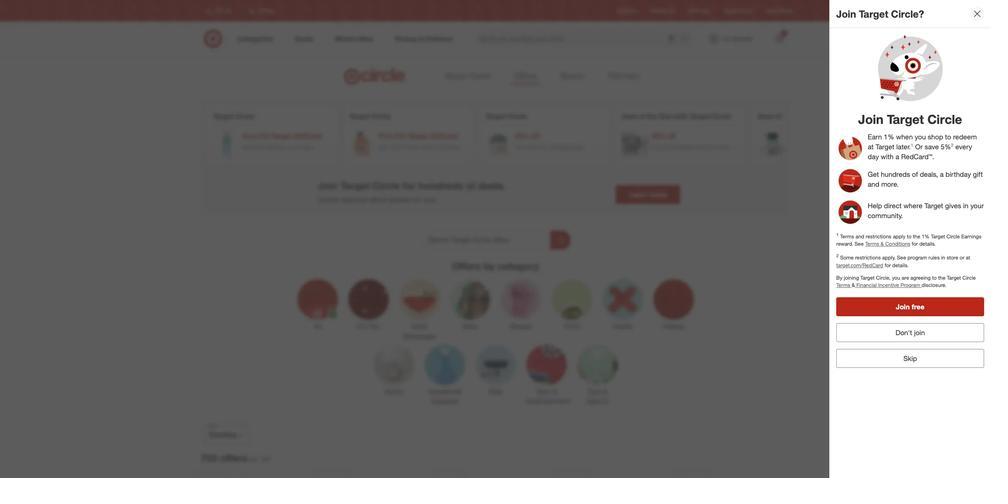 Task type: describe. For each thing, give the bounding box(es) containing it.
apply
[[893, 234, 906, 240]]

throws
[[709, 144, 729, 151]]

What can we help you find? suggestions appear below search field
[[474, 29, 683, 48]]

about circle link
[[441, 68, 494, 85]]

day inside 25% off favorite day gingerbread
[[538, 144, 548, 151]]

food
[[564, 322, 580, 331]]

direct
[[884, 202, 902, 210]]

later.
[[896, 143, 911, 151]]

partners link
[[605, 68, 643, 85]]

entertainment
[[526, 398, 570, 406]]

deals,
[[920, 170, 938, 179]]

home
[[385, 388, 403, 396]]

1 horizontal spatial day
[[659, 112, 672, 121]]

when
[[896, 133, 913, 142]]

favorite
[[515, 144, 536, 151]]

in inside help direct where target gives in your community.
[[963, 202, 969, 210]]

target circle link
[[723, 7, 752, 14]]

0 horizontal spatial you
[[892, 275, 900, 281]]

2 some restrictions apply. see program rules in store or at target.com/redcard for details.
[[836, 254, 970, 269]]

weekly ad link
[[651, 7, 675, 14]]

target inside the join target circle for hundreds of deals. unlock featured offers tailored for you!
[[340, 180, 370, 192]]

beauty
[[266, 144, 285, 151]]

join
[[914, 329, 925, 338]]

2 deal of the day with target circle from the left
[[758, 112, 867, 121]]

free
[[912, 303, 925, 312]]

financial incentive program link
[[855, 282, 922, 289]]

for left you!
[[413, 196, 421, 204]]

toys
[[587, 388, 601, 396]]

753 offer s for " all "
[[201, 453, 273, 465]]

and inside 1 terms and restrictions apply to the 1% target circle earnings reward. see
[[856, 234, 864, 240]]

purchase
[[287, 144, 312, 151]]

join free
[[896, 303, 925, 312]]

beverages
[[403, 332, 436, 341]]

for
[[357, 322, 367, 331]]

store
[[947, 255, 958, 261]]

for for conditions
[[912, 241, 918, 248]]

stores
[[777, 8, 792, 14]]

at inside 2 some restrictions apply. see program rules in store or at target.com/redcard for details.
[[966, 255, 970, 261]]

redeem
[[953, 133, 977, 142]]

target inside free $10 target giftcard with $30 beauty purchase
[[271, 132, 292, 141]]

for for circle
[[403, 180, 416, 192]]

and inside 30% off electric blankets and throws
[[698, 144, 708, 151]]

join free button
[[836, 298, 984, 317]]

home
[[402, 144, 419, 151]]

community.
[[868, 212, 903, 220]]

$50
[[391, 144, 401, 151]]

gift
[[973, 170, 983, 179]]

circle inside the join target circle for hundreds of deals. unlock featured offers tailored for you!
[[372, 180, 400, 192]]

1 link
[[911, 143, 913, 151]]

sports
[[587, 398, 608, 406]]

a inside "every day with a redcard™."
[[896, 153, 899, 161]]

earn 1% when you shop to redeem at target later.
[[868, 133, 977, 151]]

& for terms
[[881, 241, 884, 248]]

target inside earn 1% when you shop to redeem at target later.
[[876, 143, 894, 151]]

don't
[[896, 329, 912, 338]]

shop
[[928, 133, 943, 142]]

1 for or
[[911, 143, 913, 148]]

join target circle dialog
[[829, 0, 991, 479]]

your
[[970, 202, 984, 210]]

join for join target circle?
[[836, 8, 856, 20]]

753
[[201, 453, 217, 465]]

2 " from the left
[[270, 456, 273, 464]]

free $15 target giftcard with $50 home care purchase
[[378, 132, 460, 151]]

pets button
[[475, 345, 516, 407]]

offers for offers by category
[[452, 260, 481, 273]]

unlock
[[318, 196, 339, 204]]

program
[[908, 255, 927, 261]]

redcard link
[[689, 7, 709, 14]]

target.com/redcard
[[836, 262, 883, 269]]

details. inside 2 some restrictions apply. see program rules in store or at target.com/redcard for details.
[[892, 262, 909, 269]]

blankets
[[673, 144, 696, 151]]

search button
[[677, 29, 698, 50]]

household supplies button
[[424, 345, 465, 407]]

a inside get hundreds of deals, a birthday gift and more.
[[940, 170, 944, 179]]

with inside free $10 target giftcard with $30 beauty purchase
[[242, 144, 253, 151]]

help
[[868, 202, 882, 210]]

tech & entertainment button
[[526, 345, 570, 407]]

joining
[[844, 275, 859, 281]]

offers for offers
[[514, 71, 537, 81]]

by
[[483, 260, 495, 273]]

restrictions inside 2 some restrictions apply. see program rules in store or at target.com/redcard for details.
[[855, 255, 881, 261]]

all inside all button
[[314, 322, 321, 331]]

all inside 753 offer s for " all "
[[262, 456, 270, 464]]

terms & conditions for details.
[[865, 241, 936, 248]]

5%
[[941, 143, 951, 151]]

25% off favorite day gingerbread
[[515, 132, 583, 151]]

rules
[[929, 255, 940, 261]]

1 horizontal spatial 2 link
[[951, 143, 953, 151]]

more
[[650, 191, 667, 199]]

by
[[836, 275, 842, 281]]

redcard
[[689, 8, 709, 14]]

join for join target circle for hundreds of deals. unlock featured offers tailored for you!
[[318, 180, 337, 192]]

$15
[[395, 132, 406, 141]]

category
[[497, 260, 539, 273]]

adult beverages button
[[399, 280, 440, 342]]

home button
[[374, 345, 414, 407]]

see inside 1 terms and restrictions apply to the 1% target circle earnings reward. see
[[855, 241, 864, 248]]

target circle logo image
[[343, 67, 408, 85]]

1 deal from the left
[[621, 112, 636, 121]]

health button
[[602, 280, 643, 342]]

deals.
[[478, 180, 506, 192]]

at inside earn 1% when you shop to redeem at target later.
[[868, 143, 874, 151]]

2 for 2 some restrictions apply. see program rules in store or at target.com/redcard for details.
[[836, 254, 839, 259]]

financial
[[856, 282, 877, 289]]

giftcard for free $10 target giftcard
[[294, 132, 321, 141]]

to for apply
[[907, 234, 912, 240]]

don't join
[[896, 329, 925, 338]]

care
[[420, 144, 433, 151]]

get hundreds of deals, a birthday gift and more.
[[868, 170, 983, 189]]

learn more
[[629, 191, 667, 199]]

offer
[[220, 453, 242, 465]]

circle?
[[891, 8, 924, 20]]

$30
[[255, 144, 265, 151]]

2 for 2
[[783, 31, 785, 36]]

ad
[[669, 8, 675, 14]]

baby button
[[450, 280, 490, 342]]

off for 25% off
[[531, 132, 539, 141]]



Task type: vqa. For each thing, say whether or not it's contained in the screenshot.


Task type: locate. For each thing, give the bounding box(es) containing it.
terms up target.com/redcard
[[865, 241, 879, 248]]

about
[[445, 71, 467, 81]]

the
[[647, 112, 657, 121], [783, 112, 793, 121], [913, 234, 920, 240], [938, 275, 946, 281]]

1 vertical spatial in
[[941, 255, 945, 261]]

search
[[677, 35, 698, 44]]

with
[[674, 112, 687, 121], [810, 112, 824, 121], [242, 144, 253, 151], [378, 144, 389, 151], [881, 153, 894, 161]]

1 horizontal spatial details.
[[919, 241, 936, 248]]

baby
[[462, 322, 478, 331]]

restrictions up target.com/redcard link
[[855, 255, 881, 261]]

gives
[[945, 202, 961, 210]]

see inside 2 some restrictions apply. see program rules in store or at target.com/redcard for details.
[[897, 255, 906, 261]]

giftcard inside the free $15 target giftcard with $50 home care purchase
[[430, 132, 458, 141]]

1 horizontal spatial a
[[940, 170, 944, 179]]

join target circle?
[[836, 8, 924, 20]]

1 inside 1 terms and restrictions apply to the 1% target circle earnings reward. see
[[836, 232, 839, 238]]

all
[[314, 322, 321, 331], [262, 456, 270, 464]]

& inside "tech & entertainment"
[[552, 388, 557, 396]]

0 horizontal spatial and
[[698, 144, 708, 151]]

off right 25%
[[531, 132, 539, 141]]

2 inside 2 some restrictions apply. see program rules in store or at target.com/redcard for details.
[[836, 254, 839, 259]]

target circle for free $10 target giftcard
[[213, 112, 254, 121]]

some
[[840, 255, 854, 261]]

1 horizontal spatial and
[[856, 234, 864, 240]]

1 vertical spatial 1
[[836, 232, 839, 238]]

for inside 753 offer s for " all "
[[249, 456, 257, 464]]

1 " from the left
[[259, 456, 262, 464]]

1 horizontal spatial giftcard
[[430, 132, 458, 141]]

0 vertical spatial details.
[[919, 241, 936, 248]]

0 vertical spatial see
[[855, 241, 864, 248]]

2 inside 1 or save 5% 2
[[951, 143, 953, 148]]

0 vertical spatial offers
[[514, 71, 537, 81]]

join
[[836, 8, 856, 20], [858, 112, 883, 127], [318, 180, 337, 192], [896, 303, 910, 312]]

birthday
[[946, 170, 971, 179]]

free inside the free $15 target giftcard with $50 home care purchase
[[378, 132, 393, 141]]

target inside 'link'
[[723, 8, 737, 14]]

bonus link
[[557, 68, 588, 85]]

0 horizontal spatial a
[[896, 153, 899, 161]]

1 vertical spatial 2
[[951, 143, 953, 148]]

1 horizontal spatial free
[[378, 132, 393, 141]]

0 horizontal spatial offers
[[452, 260, 481, 273]]

0 vertical spatial restrictions
[[866, 234, 891, 240]]

1 horizontal spatial 1
[[911, 143, 913, 148]]

find
[[766, 8, 776, 14]]

hundreds inside get hundreds of deals, a birthday gift and more.
[[881, 170, 910, 179]]

apply.
[[882, 255, 896, 261]]

1 vertical spatial a
[[940, 170, 944, 179]]

1 horizontal spatial hundreds
[[881, 170, 910, 179]]

and up target.com/redcard link
[[856, 234, 864, 240]]

every day with a redcard™.
[[868, 143, 972, 161]]

at
[[868, 143, 874, 151], [966, 255, 970, 261]]

2 vertical spatial terms
[[836, 282, 852, 289]]

to inside earn 1% when you shop to redeem at target later.
[[945, 133, 951, 142]]

join inside button
[[896, 303, 910, 312]]

with inside the free $15 target giftcard with $50 home care purchase
[[378, 144, 389, 151]]

1 horizontal spatial 2
[[836, 254, 839, 259]]

health
[[613, 322, 633, 331]]

circle,
[[876, 275, 891, 281]]

in right rules
[[941, 255, 945, 261]]

terms inside 1 terms and restrictions apply to the 1% target circle earnings reward. see
[[840, 234, 854, 240]]

don't join button
[[836, 324, 984, 343]]

hundreds up you!
[[418, 180, 463, 192]]

& inside toys & sports
[[603, 388, 607, 396]]

0 vertical spatial in
[[963, 202, 969, 210]]

2 horizontal spatial 2
[[951, 143, 953, 148]]

in
[[963, 202, 969, 210], [941, 255, 945, 261]]

join for join free
[[896, 303, 910, 312]]

free left '$10'
[[242, 132, 256, 141]]

& right "toys" on the bottom of page
[[603, 388, 607, 396]]

of
[[638, 112, 645, 121], [774, 112, 781, 121], [912, 170, 918, 179], [466, 180, 475, 192]]

find stores
[[766, 8, 792, 14]]

2 off from the left
[[667, 132, 676, 141]]

1 horizontal spatial deal of the day with target circle
[[758, 112, 867, 121]]

giftcard inside free $10 target giftcard with $30 beauty purchase
[[294, 132, 321, 141]]

1 vertical spatial 2 link
[[951, 143, 953, 151]]

deal of the day with target circle
[[621, 112, 731, 121], [758, 112, 867, 121]]

restrictions
[[866, 234, 891, 240], [855, 255, 881, 261]]

toys & sports button
[[577, 345, 618, 407]]

circle inside 'link'
[[739, 8, 752, 14]]

skip button
[[836, 350, 984, 369]]

with inside "every day with a redcard™."
[[881, 153, 894, 161]]

2 horizontal spatial and
[[868, 180, 879, 189]]

1 deal of the day with target circle from the left
[[621, 112, 731, 121]]

1 horizontal spatial at
[[966, 255, 970, 261]]

0 vertical spatial and
[[698, 144, 708, 151]]

household supplies
[[428, 388, 461, 406]]

see right apply.
[[897, 255, 906, 261]]

to for shop
[[945, 133, 951, 142]]

partners
[[608, 71, 640, 81]]

hundreds up more.
[[881, 170, 910, 179]]

2 left every
[[951, 143, 953, 148]]

0 vertical spatial at
[[868, 143, 874, 151]]

adult beverages
[[403, 322, 436, 341]]

to up 5%
[[945, 133, 951, 142]]

0 vertical spatial all
[[314, 322, 321, 331]]

to inside 1 terms and restrictions apply to the 1% target circle earnings reward. see
[[907, 234, 912, 240]]

beauty
[[510, 322, 532, 331]]

off inside 30% off electric blankets and throws
[[667, 132, 676, 141]]

0 horizontal spatial "
[[259, 456, 262, 464]]

1 giftcard from the left
[[294, 132, 321, 141]]

tech & entertainment
[[526, 388, 570, 406]]

are
[[902, 275, 909, 281]]

0 vertical spatial 1
[[911, 143, 913, 148]]

1 vertical spatial 1%
[[922, 234, 930, 240]]

0 horizontal spatial in
[[941, 255, 945, 261]]

1% right earn
[[884, 133, 894, 142]]

off for 30% off
[[667, 132, 676, 141]]

& right tech
[[552, 388, 557, 396]]

offers
[[514, 71, 537, 81], [452, 260, 481, 273]]

0 vertical spatial 1%
[[884, 133, 894, 142]]

2 horizontal spatial &
[[881, 241, 884, 248]]

redcard™.
[[901, 153, 934, 161]]

in left your
[[963, 202, 969, 210]]

a right deals,
[[940, 170, 944, 179]]

featured
[[341, 196, 367, 204]]

learn
[[629, 191, 648, 199]]

1 inside 1 or save 5% 2
[[911, 143, 913, 148]]

gingerbread
[[550, 144, 583, 151]]

free $10 target giftcard with $30 beauty purchase
[[242, 132, 321, 151]]

1 vertical spatial at
[[966, 255, 970, 261]]

1 horizontal spatial all
[[314, 322, 321, 331]]

program
[[901, 282, 920, 289]]

of inside get hundreds of deals, a birthday gift and more.
[[912, 170, 918, 179]]

0 horizontal spatial see
[[855, 241, 864, 248]]

target inside the free $15 target giftcard with $50 home care purchase
[[408, 132, 428, 141]]

supplies
[[431, 398, 458, 406]]

0 horizontal spatial giftcard
[[294, 132, 321, 141]]

0 vertical spatial a
[[896, 153, 899, 161]]

s
[[242, 453, 247, 465]]

join inside the join target circle for hundreds of deals. unlock featured offers tailored for you!
[[318, 180, 337, 192]]

0 horizontal spatial hundreds
[[418, 180, 463, 192]]

1 horizontal spatial 1%
[[922, 234, 930, 240]]

0 vertical spatial to
[[945, 133, 951, 142]]

you
[[369, 322, 380, 331]]

$10
[[258, 132, 269, 141]]

0 horizontal spatial at
[[868, 143, 874, 151]]

0 vertical spatial hundreds
[[881, 170, 910, 179]]

you up the or
[[915, 133, 926, 142]]

30% off electric blankets and throws
[[651, 132, 729, 151]]

see
[[855, 241, 864, 248], [897, 255, 906, 261]]

for up tailored
[[403, 180, 416, 192]]

1 vertical spatial to
[[907, 234, 912, 240]]

0 horizontal spatial 2
[[783, 31, 785, 36]]

& for toys
[[603, 388, 607, 396]]

at right the or
[[966, 255, 970, 261]]

target inside 1 terms and restrictions apply to the 1% target circle earnings reward. see
[[931, 234, 945, 240]]

1 horizontal spatial offers
[[514, 71, 537, 81]]

1 free from the left
[[242, 132, 256, 141]]

you!
[[423, 196, 436, 204]]

1 vertical spatial you
[[892, 275, 900, 281]]

target.com/redcard link
[[836, 262, 883, 269]]

day
[[659, 112, 672, 121], [795, 112, 808, 121], [538, 144, 548, 151]]

registry
[[618, 8, 637, 14]]

holiday button
[[653, 280, 694, 342]]

to
[[945, 133, 951, 142], [907, 234, 912, 240], [932, 275, 937, 281]]

and inside get hundreds of deals, a birthday gift and more.
[[868, 180, 879, 189]]

weekly ad
[[651, 8, 675, 14]]

about circle
[[445, 71, 490, 81]]

hundreds inside the join target circle for hundreds of deals. unlock featured offers tailored for you!
[[418, 180, 463, 192]]

weekly
[[651, 8, 667, 14]]

terms & conditions link
[[865, 241, 910, 248]]

2 link down find stores link
[[770, 29, 789, 48]]

1 vertical spatial offers
[[452, 260, 481, 273]]

0 horizontal spatial details.
[[892, 262, 909, 269]]

terms up reward.
[[840, 234, 854, 240]]

2 link left every
[[951, 143, 953, 151]]

see right reward.
[[855, 241, 864, 248]]

25%
[[515, 132, 529, 141]]

you inside earn 1% when you shop to redeem at target later.
[[915, 133, 926, 142]]

1 vertical spatial hundreds
[[418, 180, 463, 192]]

2 free from the left
[[378, 132, 393, 141]]

and down get
[[868, 180, 879, 189]]

conditions
[[885, 241, 910, 248]]

2 giftcard from the left
[[430, 132, 458, 141]]

a
[[896, 153, 899, 161], [940, 170, 944, 179]]

of inside the join target circle for hundreds of deals. unlock featured offers tailored for you!
[[466, 180, 475, 192]]

to right apply
[[907, 234, 912, 240]]

0 horizontal spatial deal
[[621, 112, 636, 121]]

details. up rules
[[919, 241, 936, 248]]

1 vertical spatial details.
[[892, 262, 909, 269]]

1 vertical spatial see
[[897, 255, 906, 261]]

for for s
[[249, 456, 257, 464]]

0 horizontal spatial 2 link
[[770, 29, 789, 48]]

2 vertical spatial to
[[932, 275, 937, 281]]

0 horizontal spatial 1%
[[884, 133, 894, 142]]

1 off from the left
[[531, 132, 539, 141]]

in inside 2 some restrictions apply. see program rules in store or at target.com/redcard for details.
[[941, 255, 945, 261]]

0 horizontal spatial to
[[907, 234, 912, 240]]

free left $15
[[378, 132, 393, 141]]

off right 30% at the right top of the page
[[667, 132, 676, 141]]

1 horizontal spatial in
[[963, 202, 969, 210]]

1 vertical spatial and
[[868, 180, 879, 189]]

0 horizontal spatial free
[[242, 132, 256, 141]]

0 vertical spatial terms
[[840, 234, 854, 240]]

for
[[403, 180, 416, 192], [413, 196, 421, 204], [912, 241, 918, 248], [885, 262, 891, 269], [249, 456, 257, 464]]

join target circle
[[858, 112, 962, 127]]

for up program
[[912, 241, 918, 248]]

1% inside 1 terms and restrictions apply to the 1% target circle earnings reward. see
[[922, 234, 930, 240]]

0 horizontal spatial day
[[538, 144, 548, 151]]

restrictions up terms & conditions link
[[866, 234, 891, 240]]

free for free $10 target giftcard
[[242, 132, 256, 141]]

0 horizontal spatial all
[[262, 456, 270, 464]]

toys & sports
[[587, 388, 608, 406]]

2 vertical spatial and
[[856, 234, 864, 240]]

target circle for free $15 target giftcard
[[349, 112, 390, 121]]

you
[[915, 133, 926, 142], [892, 275, 900, 281]]

1 up reward.
[[836, 232, 839, 238]]

1 for terms
[[836, 232, 839, 238]]

1 horizontal spatial you
[[915, 133, 926, 142]]

you left 'are'
[[892, 275, 900, 281]]

circle inside 1 terms and restrictions apply to the 1% target circle earnings reward. see
[[947, 234, 960, 240]]

2 horizontal spatial day
[[795, 112, 808, 121]]

the inside 1 terms and restrictions apply to the 1% target circle earnings reward. see
[[913, 234, 920, 240]]

30%
[[651, 132, 665, 141]]

for right s on the bottom left
[[249, 456, 257, 464]]

holiday
[[662, 322, 685, 331]]

to right agreeing on the bottom right of the page
[[932, 275, 937, 281]]

help direct where target gives in your community.
[[868, 202, 984, 220]]

None text field
[[421, 231, 550, 250]]

pets
[[489, 388, 502, 396]]

1% up program
[[922, 234, 930, 240]]

0 horizontal spatial 1
[[836, 232, 839, 238]]

for down apply.
[[885, 262, 891, 269]]

0 vertical spatial 2
[[783, 31, 785, 36]]

target circle for 25% off
[[485, 112, 527, 121]]

& up apply.
[[881, 241, 884, 248]]

0 horizontal spatial &
[[552, 388, 557, 396]]

food button
[[552, 280, 592, 342]]

2 deal from the left
[[758, 112, 773, 121]]

target inside help direct where target gives in your community.
[[924, 202, 943, 210]]

2 horizontal spatial to
[[945, 133, 951, 142]]

1% inside earn 1% when you shop to redeem at target later.
[[884, 133, 894, 142]]

a down "later."
[[896, 153, 899, 161]]

household
[[428, 388, 461, 396]]

giftcard for free $15 target giftcard
[[430, 132, 458, 141]]

1 horizontal spatial see
[[897, 255, 906, 261]]

every
[[955, 143, 972, 151]]

1 vertical spatial all
[[262, 456, 270, 464]]

1 left the or
[[911, 143, 913, 148]]

& for tech
[[552, 388, 557, 396]]

free for free $15 target giftcard
[[378, 132, 393, 141]]

1 or save 5% 2
[[911, 143, 953, 151]]

find stores link
[[766, 7, 792, 14]]

free inside free $10 target giftcard with $30 beauty purchase
[[242, 132, 256, 141]]

off inside 25% off favorite day gingerbread
[[531, 132, 539, 141]]

1 horizontal spatial off
[[667, 132, 676, 141]]

terms for terms & conditions for details.
[[865, 241, 879, 248]]

learn more button
[[616, 186, 680, 204]]

skip
[[903, 355, 917, 363]]

restrictions inside 1 terms and restrictions apply to the 1% target circle earnings reward. see
[[866, 234, 891, 240]]

2 left some
[[836, 254, 839, 259]]

0 vertical spatial you
[[915, 133, 926, 142]]

1 horizontal spatial "
[[270, 456, 273, 464]]

for inside 2 some restrictions apply. see program rules in store or at target.com/redcard for details.
[[885, 262, 891, 269]]

0 vertical spatial 2 link
[[770, 29, 789, 48]]

& inside join target circle dialog
[[881, 241, 884, 248]]

1 vertical spatial terms
[[865, 241, 879, 248]]

at up day
[[868, 143, 874, 151]]

terms for terms
[[836, 282, 852, 289]]

2 link
[[770, 29, 789, 48], [951, 143, 953, 151]]

2 vertical spatial 2
[[836, 254, 839, 259]]

1 horizontal spatial &
[[603, 388, 607, 396]]

0 horizontal spatial off
[[531, 132, 539, 141]]

details. up 'are'
[[892, 262, 909, 269]]

and left throws
[[698, 144, 708, 151]]

2 down stores
[[783, 31, 785, 36]]

adult
[[411, 322, 427, 331]]

terms down by
[[836, 282, 852, 289]]

0 horizontal spatial deal of the day with target circle
[[621, 112, 731, 121]]

1 vertical spatial restrictions
[[855, 255, 881, 261]]

1 horizontal spatial deal
[[758, 112, 773, 121]]

1 horizontal spatial to
[[932, 275, 937, 281]]

join for join target circle
[[858, 112, 883, 127]]



